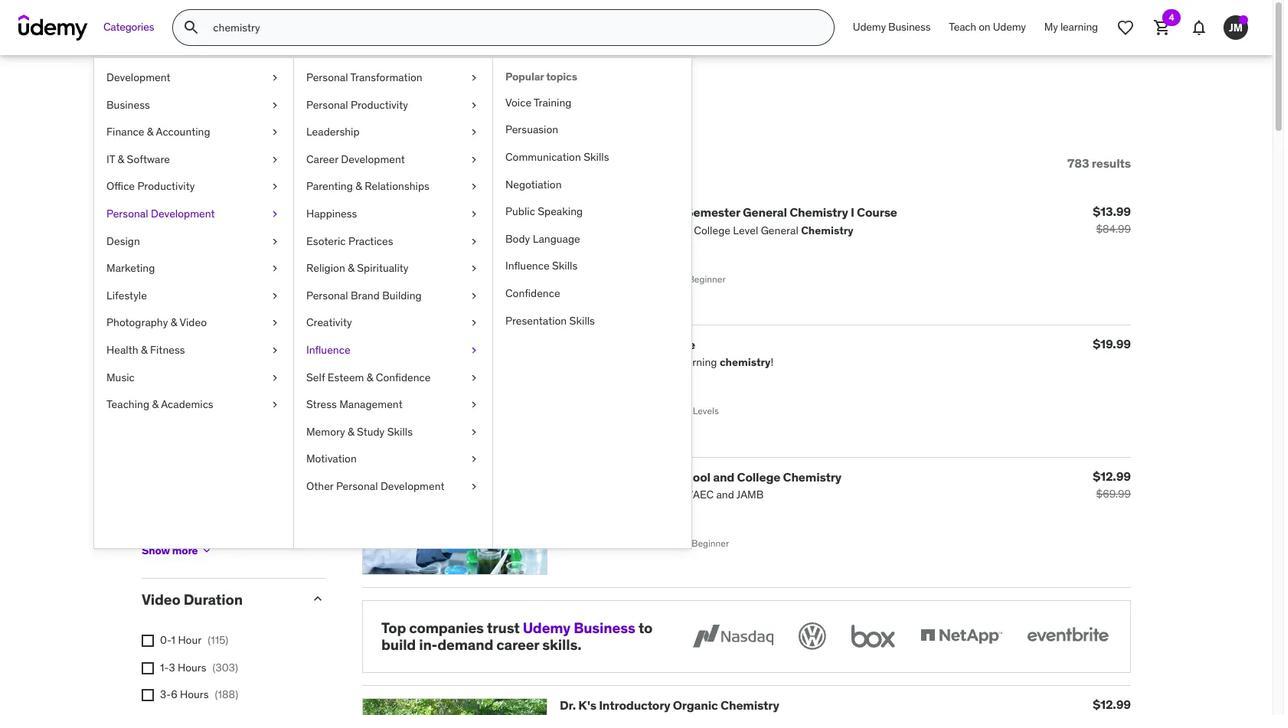 Task type: vqa. For each thing, say whether or not it's contained in the screenshot.
DEPTH within dialog
no



Task type: describe. For each thing, give the bounding box(es) containing it.
hours for 3-6 hours
[[180, 688, 209, 702]]

eventbrite image
[[1024, 619, 1112, 653]]

photography
[[106, 316, 168, 330]]

voice
[[506, 96, 532, 109]]

notifications image
[[1191, 18, 1209, 37]]

4 link
[[1145, 9, 1181, 46]]

xsmall image for personal brand building
[[468, 289, 480, 304]]

practices
[[349, 234, 393, 248]]

career
[[497, 636, 539, 655]]

personal for personal productivity
[[306, 98, 348, 112]]

demand
[[438, 636, 494, 655]]

Search for anything text field
[[210, 15, 816, 41]]

stress management link
[[294, 392, 493, 419]]

& for finance & accounting
[[147, 125, 154, 139]]

other personal development link
[[294, 473, 493, 501]]

course
[[857, 205, 898, 220]]

teach on udemy link
[[940, 9, 1036, 46]]

xsmall image for design
[[269, 234, 281, 249]]

video duration button
[[142, 591, 298, 609]]

teaching & academics
[[106, 398, 214, 412]]

presentation
[[506, 314, 567, 328]]

português
[[160, 540, 210, 554]]

2 horizontal spatial business
[[889, 20, 931, 34]]

body language
[[506, 232, 581, 246]]

volkswagen image
[[796, 619, 830, 653]]

business link
[[94, 92, 293, 119]]

confidence link
[[493, 280, 692, 308]]

to
[[639, 619, 653, 637]]

religion
[[306, 261, 345, 275]]

career
[[306, 152, 339, 166]]

xsmall image for leadership
[[468, 125, 480, 140]]

parenting & relationships
[[306, 180, 430, 193]]

management
[[340, 398, 403, 412]]

4
[[1169, 11, 1175, 23]]

0 vertical spatial video
[[180, 316, 207, 330]]

$84.99
[[1097, 222, 1132, 236]]

(115)
[[208, 634, 228, 647]]

photography & video link
[[94, 310, 293, 337]]

teaching
[[106, 398, 149, 412]]

chemistry made simple
[[560, 337, 696, 352]]

xsmall image for parenting & relationships
[[468, 180, 480, 195]]

"chemistry"
[[314, 90, 453, 122]]

3
[[169, 661, 175, 675]]

0-
[[160, 634, 171, 647]]

development up parenting & relationships
[[341, 152, 405, 166]]

& for teaching & academics
[[152, 398, 159, 412]]

parenting
[[306, 180, 353, 193]]

jm link
[[1218, 9, 1255, 46]]

small image
[[310, 219, 326, 234]]

creativity link
[[294, 310, 493, 337]]

my learning
[[1045, 20, 1099, 34]]

body
[[506, 232, 530, 246]]

xsmall image for creativity
[[468, 316, 480, 331]]

companies
[[409, 619, 484, 637]]

3-
[[160, 688, 171, 702]]

public speaking
[[506, 205, 583, 218]]

dr. k's complete first semester general chemistry i course link
[[560, 205, 898, 220]]

& for parenting & relationships
[[356, 180, 362, 193]]

finance & accounting link
[[94, 119, 293, 146]]

personal for personal development
[[106, 207, 148, 221]]

$19.99
[[1093, 336, 1132, 352]]

xsmall image for music
[[269, 370, 281, 385]]

speaking
[[538, 205, 583, 218]]

1 vertical spatial video
[[142, 591, 181, 609]]

box image
[[848, 619, 899, 653]]

submit search image
[[183, 18, 201, 37]]

small image inside 'filter' button
[[152, 156, 167, 171]]

religion & spirituality link
[[294, 255, 493, 283]]

1 horizontal spatial udemy business link
[[844, 9, 940, 46]]

health & fitness link
[[94, 337, 293, 364]]

brand
[[351, 289, 380, 302]]

$12.99 $69.99
[[1093, 468, 1132, 501]]

1 horizontal spatial udemy
[[853, 20, 886, 34]]

skills for presentation skills
[[570, 314, 595, 328]]

xsmall image for personal productivity
[[468, 98, 480, 113]]

0 horizontal spatial udemy
[[523, 619, 571, 637]]

dr. k's introductory organic chemistry
[[560, 698, 780, 713]]

office productivity
[[106, 180, 195, 193]]

categories button
[[94, 9, 163, 46]]

0 horizontal spatial udemy business link
[[523, 619, 636, 637]]

chemistry made simple link
[[560, 337, 696, 352]]

xsmall image for photography & video
[[269, 316, 281, 331]]

skills down stress management link
[[387, 425, 413, 439]]

popular topics
[[506, 70, 577, 84]]

career development
[[306, 152, 405, 166]]

dr. for dr. k's introductory organic chemistry
[[560, 698, 576, 713]]

stress
[[306, 398, 337, 412]]

presentation skills
[[506, 314, 595, 328]]

dr. k's introductory organic chemistry link
[[560, 698, 780, 713]]

& for religion & spirituality
[[348, 261, 355, 275]]

health & fitness
[[106, 343, 185, 357]]

results for 783 results for "chemistry"
[[191, 90, 270, 122]]

783 for 783 results
[[1068, 155, 1090, 171]]

skills for influence skills
[[552, 259, 578, 273]]

introductory
[[599, 698, 671, 713]]

lifestyle
[[106, 289, 147, 302]]

building
[[382, 289, 422, 302]]

in-
[[419, 636, 438, 655]]

communication skills link
[[493, 144, 692, 171]]

the
[[560, 469, 581, 485]]

video duration
[[142, 591, 243, 609]]

other personal development
[[306, 480, 445, 493]]

ratings button
[[142, 218, 298, 236]]

development down the categories dropdown button
[[106, 70, 171, 84]]

public
[[506, 205, 535, 218]]

leadership link
[[294, 119, 493, 146]]

presentation skills link
[[493, 308, 692, 335]]

xsmall image for personal development
[[269, 207, 281, 222]]

personal for personal transformation
[[306, 70, 348, 84]]

xsmall image for show more
[[201, 545, 213, 557]]

simple
[[655, 337, 696, 352]]

xsmall image for happiness
[[468, 207, 480, 222]]

my
[[1045, 20, 1059, 34]]

personal productivity link
[[294, 92, 493, 119]]

& for memory & study skills
[[348, 425, 355, 439]]

stress management
[[306, 398, 403, 412]]

1 vertical spatial confidence
[[376, 370, 431, 384]]

influence element
[[493, 58, 692, 549]]

religion & spirituality
[[306, 261, 409, 275]]

$13.99
[[1093, 204, 1132, 219]]

design link
[[94, 228, 293, 255]]

netapp image
[[918, 619, 1006, 653]]

$13.99 $84.99
[[1093, 204, 1132, 236]]

esoteric practices link
[[294, 228, 493, 255]]

xsmall image for memory & study skills
[[468, 425, 480, 440]]

personal right "other" on the left
[[336, 480, 378, 493]]

study
[[357, 425, 385, 439]]

xsmall image for career development
[[468, 152, 480, 167]]

i
[[851, 205, 855, 220]]

academics
[[161, 398, 214, 412]]

xsmall image for lifestyle
[[269, 289, 281, 304]]

small image for video duration
[[310, 592, 326, 607]]



Task type: locate. For each thing, give the bounding box(es) containing it.
1 vertical spatial results
[[1092, 155, 1132, 171]]

self
[[306, 370, 325, 384]]

xsmall image inside career development link
[[468, 152, 480, 167]]

teach on udemy
[[949, 20, 1026, 34]]

k's for introductory
[[579, 698, 597, 713]]

xsmall image for esoteric practices
[[468, 234, 480, 249]]

xsmall image inside finance & accounting link
[[269, 125, 281, 140]]

ratings
[[142, 218, 194, 236]]

spirituality
[[357, 261, 409, 275]]

skills down persuasion link
[[584, 150, 609, 164]]

you have alerts image
[[1240, 15, 1249, 25]]

1 horizontal spatial confidence
[[506, 286, 561, 300]]

xsmall image inside health & fitness link
[[269, 343, 281, 358]]

xsmall image for office productivity
[[269, 180, 281, 195]]

0 vertical spatial complete
[[599, 205, 655, 220]]

xsmall image for other personal development
[[468, 480, 480, 495]]

1 horizontal spatial language
[[533, 232, 581, 246]]

xsmall image inside design "link"
[[269, 234, 281, 249]]

categories
[[103, 20, 154, 34]]

xsmall image inside lifestyle link
[[269, 289, 281, 304]]

0 vertical spatial results
[[191, 90, 270, 122]]

skills down body language
[[552, 259, 578, 273]]

xsmall image for health & fitness
[[269, 343, 281, 358]]

results
[[191, 90, 270, 122], [1092, 155, 1132, 171]]

top
[[382, 619, 406, 637]]

1 vertical spatial language
[[142, 388, 209, 406]]

1 $12.99 from the top
[[1093, 468, 1132, 484]]

happiness
[[306, 207, 357, 221]]

xsmall image inside "business" link
[[269, 98, 281, 113]]

personal productivity
[[306, 98, 408, 112]]

&
[[147, 125, 154, 139], [118, 152, 124, 166], [356, 180, 362, 193], [348, 261, 355, 275], [171, 316, 177, 330], [141, 343, 148, 357], [367, 370, 373, 384], [152, 398, 159, 412], [348, 425, 355, 439]]

0 horizontal spatial confidence
[[376, 370, 431, 384]]

influence down creativity on the left of the page
[[306, 343, 351, 357]]

persuasion
[[506, 123, 559, 137]]

xsmall image inside marketing link
[[269, 261, 281, 276]]

$12.99 for $12.99
[[1093, 697, 1132, 713]]

fitness
[[150, 343, 185, 357]]

influence inside 'link'
[[306, 343, 351, 357]]

0 vertical spatial hours
[[178, 661, 207, 675]]

hours right 3
[[178, 661, 207, 675]]

1 vertical spatial influence
[[306, 343, 351, 357]]

xsmall image for stress management
[[468, 398, 480, 413]]

$69.99
[[1097, 487, 1132, 501]]

1 vertical spatial $12.99
[[1093, 697, 1132, 713]]

creativity
[[306, 316, 352, 330]]

it & software
[[106, 152, 170, 166]]

design
[[106, 234, 140, 248]]

0 vertical spatial udemy business link
[[844, 9, 940, 46]]

xsmall image inside teaching & academics link
[[269, 398, 281, 413]]

finance & accounting
[[106, 125, 210, 139]]

xsmall image for motivation
[[468, 452, 480, 467]]

xsmall image for finance & accounting
[[269, 125, 281, 140]]

& for it & software
[[118, 152, 124, 166]]

shopping cart with 4 items image
[[1154, 18, 1172, 37]]

k's left introductory
[[579, 698, 597, 713]]

productivity down transformation
[[351, 98, 408, 112]]

wishlist image
[[1117, 18, 1135, 37]]

xsmall image for self esteem & confidence
[[468, 370, 480, 385]]

xsmall image inside creativity link
[[468, 316, 480, 331]]

1 vertical spatial hours
[[180, 688, 209, 702]]

1 vertical spatial udemy business link
[[523, 619, 636, 637]]

music link
[[94, 364, 293, 392]]

photography & video
[[106, 316, 207, 330]]

business up finance
[[106, 98, 150, 112]]

memory
[[306, 425, 345, 439]]

chemistry right "organic"
[[721, 698, 780, 713]]

0 vertical spatial influence
[[506, 259, 550, 273]]

xsmall image inside leadership link
[[468, 125, 480, 140]]

personal up personal productivity
[[306, 70, 348, 84]]

& for health & fitness
[[141, 343, 148, 357]]

influence for influence
[[306, 343, 351, 357]]

personal transformation link
[[294, 64, 493, 92]]

$12.99 for $12.99 $69.99
[[1093, 468, 1132, 484]]

the complete high school and college chemistry link
[[560, 469, 842, 485]]

2 horizontal spatial udemy
[[993, 20, 1026, 34]]

0 vertical spatial business
[[889, 20, 931, 34]]

xsmall image for business
[[269, 98, 281, 113]]

self esteem & confidence
[[306, 370, 431, 384]]

2 dr. from the top
[[560, 698, 576, 713]]

chemistry right "college"
[[783, 469, 842, 485]]

personal for personal brand building
[[306, 289, 348, 302]]

software
[[127, 152, 170, 166]]

0 vertical spatial $12.99
[[1093, 468, 1132, 484]]

xsmall image inside the memory & study skills link
[[468, 425, 480, 440]]

0 vertical spatial confidence
[[506, 286, 561, 300]]

accounting
[[156, 125, 210, 139]]

personal development link
[[94, 201, 293, 228]]

chemistry down presentation skills link
[[560, 337, 619, 352]]

k's up body language "link"
[[579, 205, 597, 220]]

voice training
[[506, 96, 572, 109]]

confidence down influence 'link'
[[376, 370, 431, 384]]

& right the teaching
[[152, 398, 159, 412]]

xsmall image inside stress management link
[[468, 398, 480, 413]]

1 horizontal spatial results
[[1092, 155, 1132, 171]]

xsmall image for it & software
[[269, 152, 281, 167]]

business
[[889, 20, 931, 34], [106, 98, 150, 112], [574, 619, 636, 637]]

influence inside "element"
[[506, 259, 550, 273]]

0 vertical spatial language
[[533, 232, 581, 246]]

& right esteem
[[367, 370, 373, 384]]

language inside "link"
[[533, 232, 581, 246]]

1 vertical spatial small image
[[310, 389, 326, 404]]

xsmall image for religion & spirituality
[[468, 261, 480, 276]]

personal down the religion
[[306, 289, 348, 302]]

udemy business link left to
[[523, 619, 636, 637]]

1 horizontal spatial productivity
[[351, 98, 408, 112]]

1 horizontal spatial business
[[574, 619, 636, 637]]

personal up leadership
[[306, 98, 348, 112]]

small image for language
[[310, 389, 326, 404]]

results inside status
[[1092, 155, 1132, 171]]

1 vertical spatial productivity
[[137, 180, 195, 193]]

hours for 1-3 hours
[[178, 661, 207, 675]]

1 vertical spatial dr.
[[560, 698, 576, 713]]

complete right 'the'
[[584, 469, 639, 485]]

language
[[533, 232, 581, 246], [142, 388, 209, 406]]

personal brand building
[[306, 289, 422, 302]]

business left teach
[[889, 20, 931, 34]]

xsmall image inside development link
[[269, 70, 281, 85]]

office
[[106, 180, 135, 193]]

results up accounting
[[191, 90, 270, 122]]

development down office productivity link
[[151, 207, 215, 221]]

xsmall image inside photography & video link
[[269, 316, 281, 331]]

k's for complete
[[579, 205, 597, 220]]

personal inside 'link'
[[306, 70, 348, 84]]

filter button
[[142, 140, 210, 187]]

xsmall image inside personal brand building link
[[468, 289, 480, 304]]

dr. for dr. k's complete first semester general chemistry i course
[[560, 205, 576, 220]]

development down motivation link
[[381, 480, 445, 493]]

video up 0- at the left of the page
[[142, 591, 181, 609]]

confidence inside 'link'
[[506, 286, 561, 300]]

1 k's from the top
[[579, 205, 597, 220]]

783 for 783 results for "chemistry"
[[142, 90, 186, 122]]

esoteric
[[306, 234, 346, 248]]

college
[[737, 469, 781, 485]]

2 k's from the top
[[579, 698, 597, 713]]

udemy image
[[18, 15, 88, 41]]

xsmall image inside influence 'link'
[[468, 343, 480, 358]]

and
[[713, 469, 735, 485]]

dr. up body language
[[560, 205, 576, 220]]

0 vertical spatial 783
[[142, 90, 186, 122]]

783 results
[[1068, 155, 1132, 171]]

school
[[671, 469, 711, 485]]

xsmall image inside happiness link
[[468, 207, 480, 222]]

udemy business link left teach
[[844, 9, 940, 46]]

1 dr. from the top
[[560, 205, 576, 220]]

skills for communication skills
[[584, 150, 609, 164]]

productivity
[[351, 98, 408, 112], [137, 180, 195, 193]]

1 horizontal spatial influence
[[506, 259, 550, 273]]

xsmall image inside the other personal development link
[[468, 480, 480, 495]]

& right it
[[118, 152, 124, 166]]

skills down confidence 'link'
[[570, 314, 595, 328]]

0 horizontal spatial productivity
[[137, 180, 195, 193]]

show more
[[142, 544, 198, 558]]

xsmall image for influence
[[468, 343, 480, 358]]

development link
[[94, 64, 293, 92]]

video down lifestyle link
[[180, 316, 207, 330]]

complete left first
[[599, 205, 655, 220]]

0 horizontal spatial results
[[191, 90, 270, 122]]

1 vertical spatial 783
[[1068, 155, 1090, 171]]

& right health
[[141, 343, 148, 357]]

1 vertical spatial k's
[[579, 698, 597, 713]]

my learning link
[[1036, 9, 1108, 46]]

0 vertical spatial dr.
[[560, 205, 576, 220]]

personal up the design
[[106, 207, 148, 221]]

0 horizontal spatial business
[[106, 98, 150, 112]]

xsmall image inside parenting & relationships link
[[468, 180, 480, 195]]

xsmall image inside personal productivity link
[[468, 98, 480, 113]]

& down career development
[[356, 180, 362, 193]]

xsmall image for personal transformation
[[468, 70, 480, 85]]

build
[[382, 636, 416, 655]]

nasdaq image
[[690, 619, 778, 653]]

results for 783 results
[[1092, 155, 1132, 171]]

xsmall image inside music link
[[269, 370, 281, 385]]

xsmall image
[[269, 70, 281, 85], [468, 70, 480, 85], [468, 98, 480, 113], [269, 125, 281, 140], [468, 125, 480, 140], [269, 152, 281, 167], [468, 180, 480, 195], [468, 207, 480, 222], [468, 234, 480, 249], [468, 261, 480, 276], [269, 343, 281, 358], [468, 343, 480, 358], [269, 370, 281, 385], [468, 370, 480, 385], [142, 432, 154, 445], [142, 460, 154, 472], [468, 480, 480, 495], [201, 545, 213, 557], [142, 663, 154, 675], [142, 690, 154, 702]]

xsmall image for teaching & academics
[[269, 398, 281, 413]]

783 results status
[[1068, 155, 1132, 171]]

1-
[[160, 661, 169, 675]]

783 results for "chemistry"
[[142, 90, 453, 122]]

productivity for personal productivity
[[351, 98, 408, 112]]

1 horizontal spatial 783
[[1068, 155, 1090, 171]]

xsmall image inside motivation link
[[468, 452, 480, 467]]

xsmall image
[[269, 98, 281, 113], [468, 152, 480, 167], [269, 180, 281, 195], [269, 207, 281, 222], [269, 234, 281, 249], [269, 261, 281, 276], [269, 289, 281, 304], [468, 289, 480, 304], [269, 316, 281, 331], [468, 316, 480, 331], [269, 398, 281, 413], [468, 398, 480, 413], [468, 425, 480, 440], [468, 452, 480, 467], [142, 487, 154, 499], [142, 514, 154, 526], [142, 635, 154, 647]]

& right finance
[[147, 125, 154, 139]]

productivity for office productivity
[[137, 180, 195, 193]]

dr. down skills.
[[560, 698, 576, 713]]

xsmall image inside personal transformation 'link'
[[468, 70, 480, 85]]

0 vertical spatial k's
[[579, 205, 597, 220]]

relationships
[[365, 180, 430, 193]]

parenting & relationships link
[[294, 173, 493, 201]]

persuasion link
[[493, 117, 692, 144]]

xsmall image for marketing
[[269, 261, 281, 276]]

influence for influence skills
[[506, 259, 550, 273]]

xsmall image inside religion & spirituality link
[[468, 261, 480, 276]]

career development link
[[294, 146, 493, 173]]

0 vertical spatial productivity
[[351, 98, 408, 112]]

& left study
[[348, 425, 355, 439]]

small image
[[152, 156, 167, 171], [310, 389, 326, 404], [310, 592, 326, 607]]

more
[[172, 544, 198, 558]]

0 horizontal spatial 783
[[142, 90, 186, 122]]

influence skills link
[[493, 253, 692, 280]]

& up fitness
[[171, 316, 177, 330]]

& for photography & video
[[171, 316, 177, 330]]

xsmall image for development
[[269, 70, 281, 85]]

1 vertical spatial complete
[[584, 469, 639, 485]]

personal transformation
[[306, 70, 423, 84]]

1 vertical spatial business
[[106, 98, 150, 112]]

development
[[106, 70, 171, 84], [341, 152, 405, 166], [151, 207, 215, 221], [381, 480, 445, 493]]

783 inside status
[[1068, 155, 1090, 171]]

(541)
[[262, 315, 284, 329]]

2 vertical spatial small image
[[310, 592, 326, 607]]

0 horizontal spatial language
[[142, 388, 209, 406]]

2 $12.99 from the top
[[1093, 697, 1132, 713]]

hour
[[178, 634, 202, 647]]

& right the religion
[[348, 261, 355, 275]]

influence down body
[[506, 259, 550, 273]]

xsmall image inside office productivity link
[[269, 180, 281, 195]]

it & software link
[[94, 146, 293, 173]]

communication
[[506, 150, 581, 164]]

productivity up personal development
[[137, 180, 195, 193]]

xsmall image inside self esteem & confidence link
[[468, 370, 480, 385]]

finance
[[106, 125, 144, 139]]

2 vertical spatial business
[[574, 619, 636, 637]]

xsmall image inside personal development link
[[269, 207, 281, 222]]

0 horizontal spatial influence
[[306, 343, 351, 357]]

skills.
[[543, 636, 582, 655]]

chemistry left i on the right of the page
[[790, 205, 849, 220]]

business left to
[[574, 619, 636, 637]]

xsmall image inside esoteric practices "link"
[[468, 234, 480, 249]]

confidence up presentation in the top of the page
[[506, 286, 561, 300]]

to build in-demand career skills.
[[382, 619, 653, 655]]

xsmall image inside show more button
[[201, 545, 213, 557]]

hours right the '6'
[[180, 688, 209, 702]]

other
[[306, 480, 334, 493]]

0 vertical spatial small image
[[152, 156, 167, 171]]

results up $13.99 on the top right of the page
[[1092, 155, 1132, 171]]

it
[[106, 152, 115, 166]]

influence link
[[294, 337, 493, 364]]

xsmall image inside "it & software" link
[[269, 152, 281, 167]]



